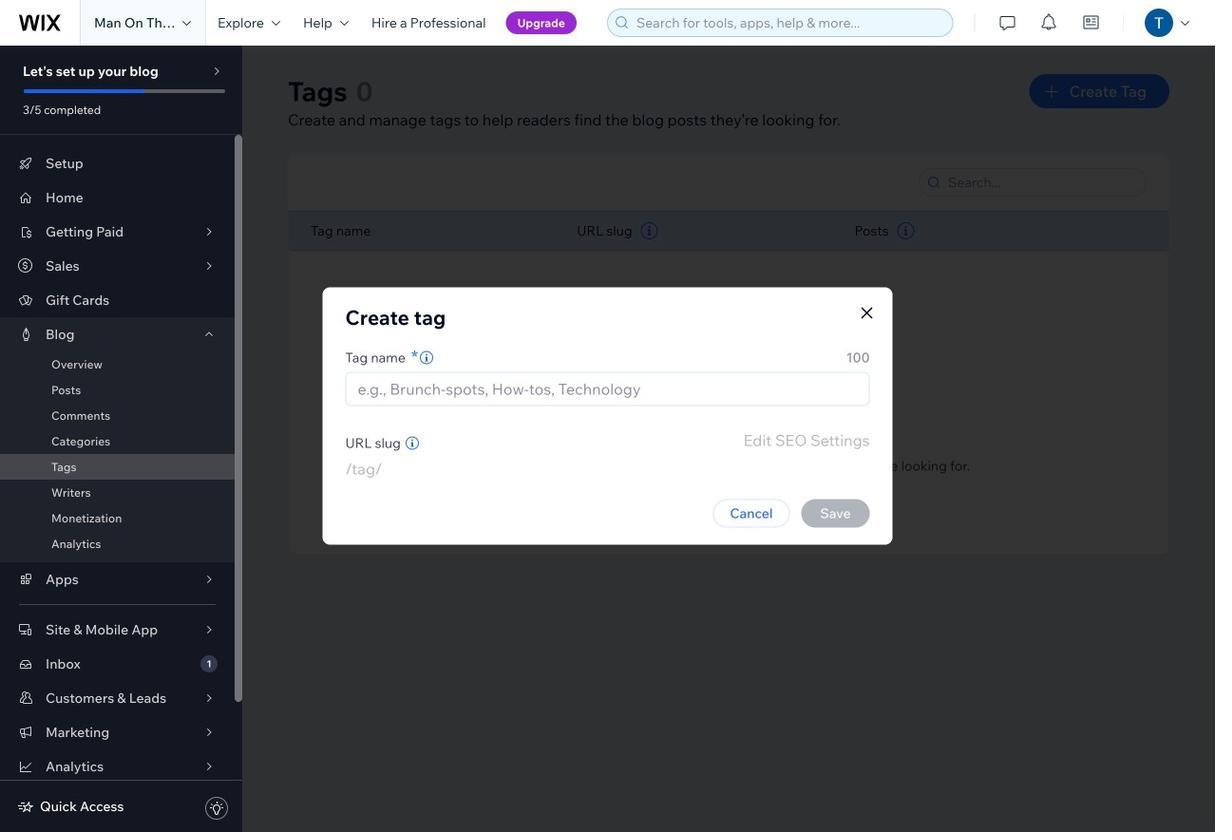 Task type: describe. For each thing, give the bounding box(es) containing it.
sidebar element
[[0, 46, 242, 833]]

Search for tools, apps, help & more... field
[[631, 10, 947, 36]]



Task type: locate. For each thing, give the bounding box(es) containing it.
Search... field
[[943, 169, 1141, 196]]

e.g., Brunch-spots, How-tos, Technology field
[[352, 373, 864, 405]]



Task type: vqa. For each thing, say whether or not it's contained in the screenshot.
Custom fields
no



